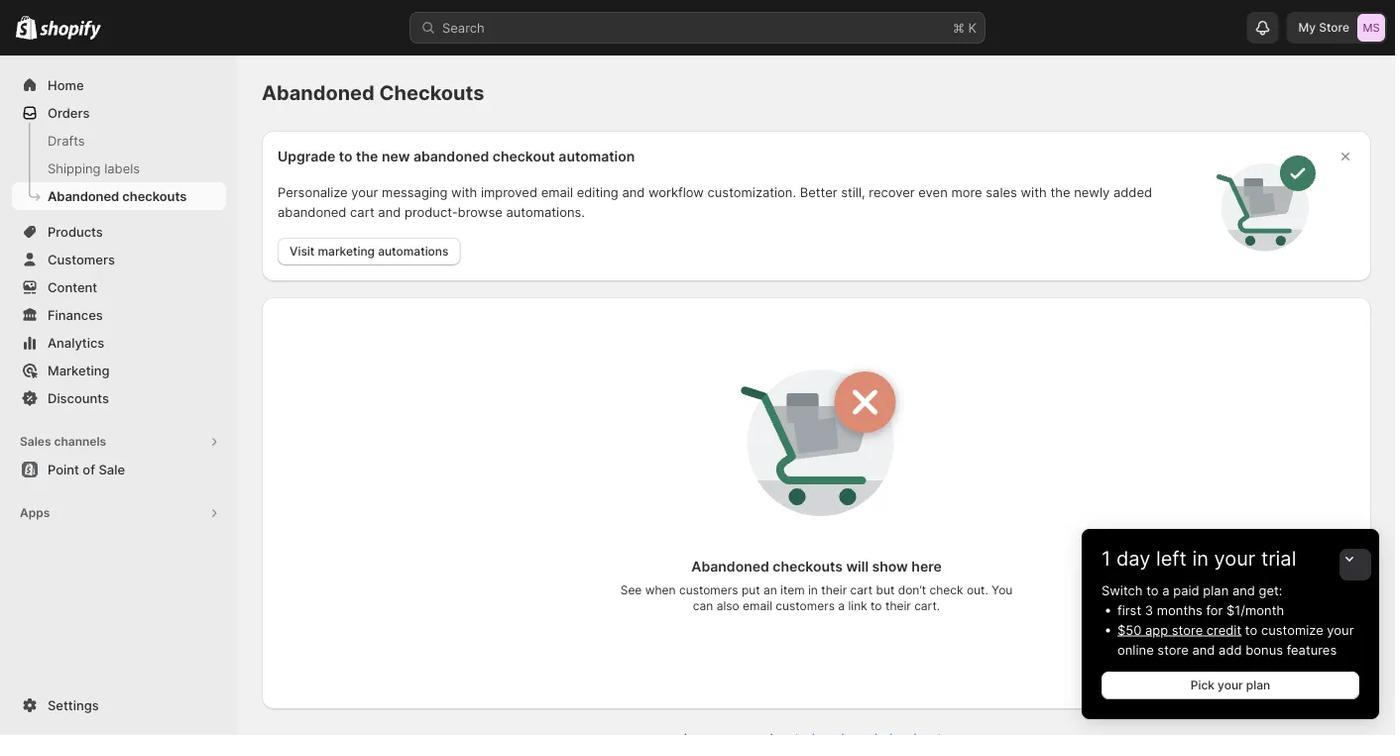 Task type: describe. For each thing, give the bounding box(es) containing it.
your right pick
[[1218, 679, 1243, 693]]

discounts
[[48, 391, 109, 406]]

analytics link
[[12, 329, 226, 357]]

an
[[764, 584, 777, 598]]

paid
[[1174, 583, 1200, 599]]

1 day left in your trial button
[[1082, 530, 1380, 571]]

cart.
[[915, 600, 940, 614]]

shipping
[[48, 161, 101, 176]]

more
[[952, 184, 983, 200]]

marketing link
[[12, 357, 226, 385]]

even
[[919, 184, 948, 200]]

shipping labels link
[[12, 155, 226, 183]]

my store
[[1299, 20, 1350, 35]]

content link
[[12, 274, 226, 302]]

also
[[717, 600, 740, 614]]

0 horizontal spatial plan
[[1203, 583, 1229, 599]]

shopify image
[[40, 20, 101, 40]]

orders
[[48, 105, 90, 121]]

cart inside personalize your messaging with improved email editing and workflow customization. better still, recover even more sales with the newly added abandoned cart and product-browse automations.
[[350, 204, 375, 220]]

finances link
[[12, 302, 226, 329]]

left
[[1156, 547, 1187, 571]]

first 3 months for $1/month
[[1118, 603, 1285, 618]]

automation
[[559, 148, 635, 165]]

abandoned inside personalize your messaging with improved email editing and workflow customization. better still, recover even more sales with the newly added abandoned cart and product-browse automations.
[[278, 204, 347, 220]]

0 vertical spatial customers
[[679, 584, 738, 598]]

first
[[1118, 603, 1142, 618]]

months
[[1157, 603, 1203, 618]]

see
[[621, 584, 642, 598]]

upgrade
[[278, 148, 336, 165]]

checkout
[[493, 148, 555, 165]]

credit
[[1207, 623, 1242, 638]]

email inside personalize your messaging with improved email editing and workflow customization. better still, recover even more sales with the newly added abandoned cart and product-browse automations.
[[541, 184, 573, 200]]

out.
[[967, 584, 989, 598]]

your inside 'dropdown button'
[[1215, 547, 1256, 571]]

item
[[781, 584, 805, 598]]

point
[[48, 462, 79, 478]]

shipping labels
[[48, 161, 140, 176]]

apps
[[20, 506, 50, 521]]

channels
[[54, 435, 106, 449]]

settings link
[[12, 692, 226, 720]]

point of sale link
[[12, 456, 226, 484]]

search
[[442, 20, 485, 35]]

switch
[[1102, 583, 1143, 599]]

in inside abandoned checkouts will show here see when customers put an item in their cart but don't check out. you can also email customers a link to their cart.
[[808, 584, 818, 598]]

your inside to customize your online store and add bonus features
[[1327, 623, 1354, 638]]

labels
[[104, 161, 140, 176]]

editing
[[577, 184, 619, 200]]

app
[[1146, 623, 1169, 638]]

your inside personalize your messaging with improved email editing and workflow customization. better still, recover even more sales with the newly added abandoned cart and product-browse automations.
[[351, 184, 378, 200]]

1 horizontal spatial customers
[[776, 600, 835, 614]]

abandoned checkouts will show here see when customers put an item in their cart but don't check out. you can also email customers a link to their cart.
[[621, 559, 1013, 614]]

abandoned checkouts link
[[12, 183, 226, 210]]

$50 app store credit
[[1118, 623, 1242, 638]]

check
[[930, 584, 964, 598]]

cart inside abandoned checkouts will show here see when customers put an item in their cart but don't check out. you can also email customers a link to their cart.
[[851, 584, 873, 598]]

but
[[876, 584, 895, 598]]

⌘ k
[[953, 20, 977, 35]]

recover
[[869, 184, 915, 200]]

abandoned for abandoned checkouts
[[262, 81, 375, 105]]

store inside to customize your online store and add bonus features
[[1158, 643, 1189, 658]]

sales channels
[[20, 435, 106, 449]]

customization.
[[708, 184, 797, 200]]

products link
[[12, 218, 226, 246]]

⌘
[[953, 20, 965, 35]]

get:
[[1259, 583, 1283, 599]]

to up 3
[[1147, 583, 1159, 599]]

3
[[1145, 603, 1154, 618]]

show
[[872, 559, 908, 576]]

visit marketing automations
[[290, 244, 449, 259]]

0 horizontal spatial their
[[822, 584, 847, 598]]

1 with from the left
[[451, 184, 477, 200]]

drafts
[[48, 133, 85, 148]]

automations
[[378, 244, 449, 259]]

analytics
[[48, 335, 104, 351]]

still,
[[841, 184, 866, 200]]

put
[[742, 584, 760, 598]]

better
[[800, 184, 838, 200]]

1 vertical spatial their
[[886, 600, 911, 614]]

sales
[[986, 184, 1018, 200]]

and up $1/month in the right of the page
[[1233, 583, 1256, 599]]

switch to a paid plan and get:
[[1102, 583, 1283, 599]]

1 day left in your trial
[[1102, 547, 1297, 571]]

home
[[48, 77, 84, 93]]

features
[[1287, 643, 1337, 658]]



Task type: vqa. For each thing, say whether or not it's contained in the screenshot.
#D1
no



Task type: locate. For each thing, give the bounding box(es) containing it.
abandoned
[[413, 148, 489, 165], [278, 204, 347, 220]]

store down $50 app store credit
[[1158, 643, 1189, 658]]

1 day left in your trial element
[[1082, 581, 1380, 720]]

0 horizontal spatial cart
[[350, 204, 375, 220]]

0 vertical spatial email
[[541, 184, 573, 200]]

visit
[[290, 244, 315, 259]]

a inside abandoned checkouts will show here see when customers put an item in their cart but don't check out. you can also email customers a link to their cart.
[[838, 600, 845, 614]]

1 vertical spatial abandoned
[[48, 188, 119, 204]]

email down put
[[743, 600, 773, 614]]

store
[[1172, 623, 1203, 638], [1158, 643, 1189, 658]]

sales
[[20, 435, 51, 449]]

to right upgrade
[[339, 148, 353, 165]]

1 horizontal spatial a
[[1163, 583, 1170, 599]]

$50
[[1118, 623, 1142, 638]]

abandoned
[[262, 81, 375, 105], [48, 188, 119, 204], [692, 559, 770, 576]]

content
[[48, 280, 97, 295]]

0 vertical spatial their
[[822, 584, 847, 598]]

0 vertical spatial store
[[1172, 623, 1203, 638]]

1 horizontal spatial checkouts
[[773, 559, 843, 576]]

the inside personalize your messaging with improved email editing and workflow customization. better still, recover even more sales with the newly added abandoned cart and product-browse automations.
[[1051, 184, 1071, 200]]

finances
[[48, 307, 103, 323]]

abandoned down the shipping
[[48, 188, 119, 204]]

product-
[[405, 204, 458, 220]]

discounts link
[[12, 385, 226, 413]]

1 horizontal spatial with
[[1021, 184, 1047, 200]]

day
[[1117, 547, 1151, 571]]

trial
[[1262, 547, 1297, 571]]

1 vertical spatial checkouts
[[773, 559, 843, 576]]

customers up can
[[679, 584, 738, 598]]

customers
[[48, 252, 115, 267]]

your up features
[[1327, 623, 1354, 638]]

0 horizontal spatial abandoned
[[48, 188, 119, 204]]

1 vertical spatial in
[[808, 584, 818, 598]]

abandoned up upgrade
[[262, 81, 375, 105]]

0 vertical spatial checkouts
[[122, 188, 187, 204]]

marketing
[[318, 244, 375, 259]]

1 vertical spatial a
[[838, 600, 845, 614]]

products
[[48, 224, 103, 240]]

checkouts
[[379, 81, 484, 105]]

and left add on the right bottom of the page
[[1193, 643, 1215, 658]]

2 with from the left
[[1021, 184, 1047, 200]]

to inside to customize your online store and add bonus features
[[1246, 623, 1258, 638]]

0 vertical spatial a
[[1163, 583, 1170, 599]]

checkouts inside abandoned checkouts link
[[122, 188, 187, 204]]

email inside abandoned checkouts will show here see when customers put an item in their cart but don't check out. you can also email customers a link to their cart.
[[743, 600, 773, 614]]

checkouts up the item
[[773, 559, 843, 576]]

2 vertical spatial abandoned
[[692, 559, 770, 576]]

$50 app store credit link
[[1118, 623, 1242, 638]]

0 vertical spatial the
[[356, 148, 378, 165]]

added
[[1114, 184, 1153, 200]]

a
[[1163, 583, 1170, 599], [838, 600, 845, 614]]

online
[[1118, 643, 1154, 658]]

automations.
[[506, 204, 585, 220]]

cart up link
[[851, 584, 873, 598]]

0 vertical spatial in
[[1193, 547, 1209, 571]]

the left new
[[356, 148, 378, 165]]

cart up visit marketing automations
[[350, 204, 375, 220]]

shopify image
[[16, 15, 37, 39]]

abandoned checkout image image
[[1217, 154, 1316, 253]]

1 horizontal spatial abandoned
[[413, 148, 489, 165]]

checkouts down labels
[[122, 188, 187, 204]]

abandoned inside abandoned checkouts will show here see when customers put an item in their cart but don't check out. you can also email customers a link to their cart.
[[692, 559, 770, 576]]

0 horizontal spatial in
[[808, 584, 818, 598]]

1 horizontal spatial in
[[1193, 547, 1209, 571]]

1 horizontal spatial their
[[886, 600, 911, 614]]

in
[[1193, 547, 1209, 571], [808, 584, 818, 598]]

0 horizontal spatial email
[[541, 184, 573, 200]]

0 vertical spatial abandoned
[[262, 81, 375, 105]]

plan
[[1203, 583, 1229, 599], [1247, 679, 1271, 693]]

the
[[356, 148, 378, 165], [1051, 184, 1071, 200]]

pick
[[1191, 679, 1215, 693]]

your left 'trial' on the right
[[1215, 547, 1256, 571]]

1 vertical spatial email
[[743, 600, 773, 614]]

and inside to customize your online store and add bonus features
[[1193, 643, 1215, 658]]

checkouts inside abandoned checkouts will show here see when customers put an item in their cart but don't check out. you can also email customers a link to their cart.
[[773, 559, 843, 576]]

abandoned down personalize
[[278, 204, 347, 220]]

plan up for
[[1203, 583, 1229, 599]]

here
[[912, 559, 942, 576]]

point of sale
[[48, 462, 125, 478]]

in right the item
[[808, 584, 818, 598]]

checkouts for abandoned checkouts will show here see when customers put an item in their cart but don't check out. you can also email customers a link to their cart.
[[773, 559, 843, 576]]

customize
[[1262, 623, 1324, 638]]

abandoned checkouts
[[48, 188, 187, 204]]

1 vertical spatial plan
[[1247, 679, 1271, 693]]

the left newly
[[1051, 184, 1071, 200]]

0 vertical spatial plan
[[1203, 583, 1229, 599]]

with right sales
[[1021, 184, 1047, 200]]

0 horizontal spatial checkouts
[[122, 188, 187, 204]]

1 vertical spatial customers
[[776, 600, 835, 614]]

1 horizontal spatial abandoned
[[262, 81, 375, 105]]

1 vertical spatial cart
[[851, 584, 873, 598]]

1 vertical spatial abandoned
[[278, 204, 347, 220]]

abandoned up put
[[692, 559, 770, 576]]

customers down the item
[[776, 600, 835, 614]]

when
[[645, 584, 676, 598]]

bonus
[[1246, 643, 1283, 658]]

1 horizontal spatial the
[[1051, 184, 1071, 200]]

0 horizontal spatial the
[[356, 148, 378, 165]]

1 horizontal spatial cart
[[851, 584, 873, 598]]

0 horizontal spatial abandoned
[[278, 204, 347, 220]]

to down $1/month in the right of the page
[[1246, 623, 1258, 638]]

checkouts
[[122, 188, 187, 204], [773, 559, 843, 576]]

plan down bonus
[[1247, 679, 1271, 693]]

sales channels button
[[12, 428, 226, 456]]

in right left
[[1193, 547, 1209, 571]]

with
[[451, 184, 477, 200], [1021, 184, 1047, 200]]

abandoned for abandoned checkouts
[[48, 188, 119, 204]]

your left messaging
[[351, 184, 378, 200]]

my store image
[[1358, 14, 1386, 42]]

you
[[992, 584, 1013, 598]]

personalize your messaging with improved email editing and workflow customization. better still, recover even more sales with the newly added abandoned cart and product-browse automations.
[[278, 184, 1153, 220]]

store
[[1319, 20, 1350, 35]]

0 horizontal spatial customers
[[679, 584, 738, 598]]

1
[[1102, 547, 1111, 571]]

a left paid
[[1163, 583, 1170, 599]]

checkouts for abandoned checkouts
[[122, 188, 187, 204]]

to down but
[[871, 600, 882, 614]]

and right editing
[[622, 184, 645, 200]]

2 horizontal spatial abandoned
[[692, 559, 770, 576]]

their down will
[[822, 584, 847, 598]]

for
[[1207, 603, 1223, 618]]

0 horizontal spatial a
[[838, 600, 845, 614]]

improved
[[481, 184, 538, 200]]

orders link
[[12, 99, 226, 127]]

don't
[[898, 584, 927, 598]]

to inside abandoned checkouts will show here see when customers put an item in their cart but don't check out. you can also email customers a link to their cart.
[[871, 600, 882, 614]]

home link
[[12, 71, 226, 99]]

customers link
[[12, 246, 226, 274]]

add
[[1219, 643, 1242, 658]]

of
[[83, 462, 95, 478]]

visit marketing automations button
[[278, 238, 461, 266]]

store down months
[[1172, 623, 1203, 638]]

pick your plan link
[[1102, 672, 1360, 700]]

personalize
[[278, 184, 348, 200]]

can
[[693, 600, 713, 614]]

1 horizontal spatial email
[[743, 600, 773, 614]]

newly
[[1074, 184, 1110, 200]]

abandoned checkouts
[[262, 81, 484, 105]]

$1/month
[[1227, 603, 1285, 618]]

0 vertical spatial cart
[[350, 204, 375, 220]]

apps button
[[12, 500, 226, 528]]

workflow
[[649, 184, 704, 200]]

0 vertical spatial abandoned
[[413, 148, 489, 165]]

to
[[339, 148, 353, 165], [1147, 583, 1159, 599], [871, 600, 882, 614], [1246, 623, 1258, 638]]

a left link
[[838, 600, 845, 614]]

and down messaging
[[378, 204, 401, 220]]

marketing
[[48, 363, 110, 378]]

1 vertical spatial store
[[1158, 643, 1189, 658]]

1 horizontal spatial plan
[[1247, 679, 1271, 693]]

abandoned up messaging
[[413, 148, 489, 165]]

0 horizontal spatial with
[[451, 184, 477, 200]]

point of sale button
[[0, 456, 238, 484]]

your
[[351, 184, 378, 200], [1215, 547, 1256, 571], [1327, 623, 1354, 638], [1218, 679, 1243, 693]]

link
[[848, 600, 868, 614]]

will
[[846, 559, 869, 576]]

to customize your online store and add bonus features
[[1118, 623, 1354, 658]]

email up automations.
[[541, 184, 573, 200]]

with up browse
[[451, 184, 477, 200]]

their down but
[[886, 600, 911, 614]]

cart
[[350, 204, 375, 220], [851, 584, 873, 598]]

in inside 'dropdown button'
[[1193, 547, 1209, 571]]

upgrade to the new abandoned checkout automation
[[278, 148, 635, 165]]

my
[[1299, 20, 1316, 35]]

1 vertical spatial the
[[1051, 184, 1071, 200]]



